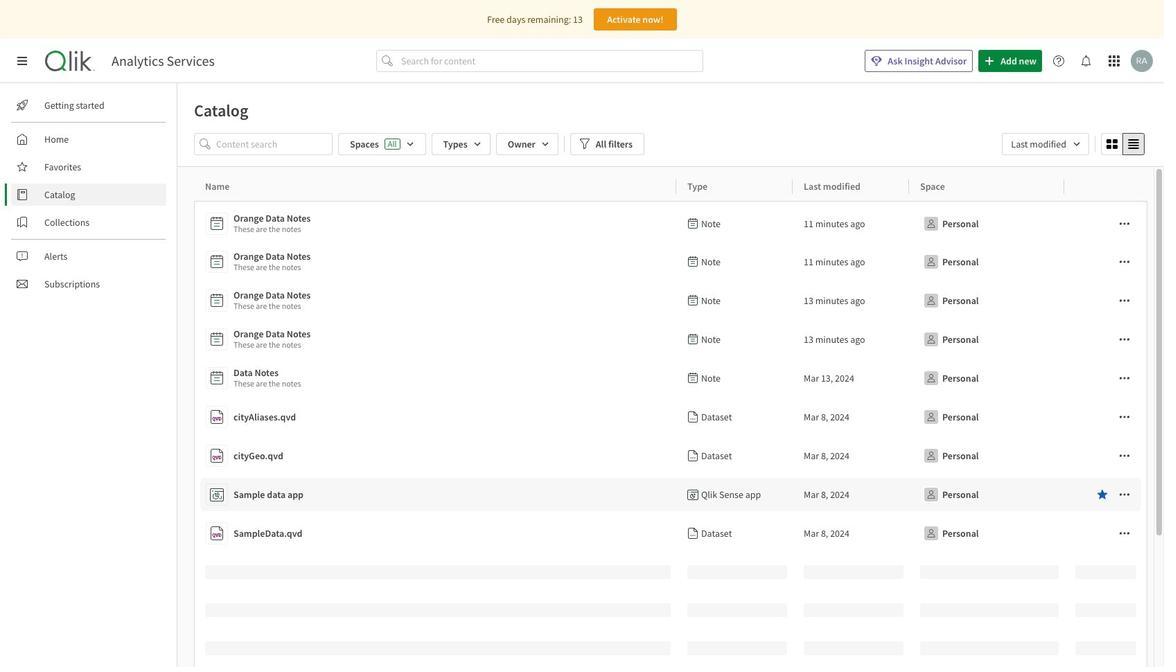 Task type: vqa. For each thing, say whether or not it's contained in the screenshot.
the bottom Move collection icon
no



Task type: describe. For each thing, give the bounding box(es) containing it.
1 more actions image from the top
[[1119, 218, 1130, 229]]

3 more actions image from the top
[[1119, 489, 1130, 500]]

2 more actions image from the top
[[1119, 256, 1130, 268]]

remove from favorites image
[[1097, 489, 1108, 500]]

2 more actions image from the top
[[1119, 334, 1130, 345]]

analytics services element
[[112, 53, 215, 69]]

none field inside filters region
[[1002, 133, 1089, 155]]

list view image
[[1128, 139, 1139, 150]]

5 more actions image from the top
[[1119, 450, 1130, 462]]

Search for content text field
[[399, 50, 703, 72]]

1 more actions image from the top
[[1119, 295, 1130, 306]]



Task type: locate. For each thing, give the bounding box(es) containing it.
more actions image
[[1119, 295, 1130, 306], [1119, 334, 1130, 345], [1119, 373, 1130, 384], [1119, 412, 1130, 423], [1119, 450, 1130, 462], [1119, 528, 1130, 539]]

navigation pane element
[[0, 89, 177, 301]]

6 more actions image from the top
[[1119, 528, 1130, 539]]

4 more actions image from the top
[[1119, 412, 1130, 423]]

ruby anderson image
[[1131, 50, 1153, 72]]

tile view image
[[1107, 139, 1118, 150]]

0 vertical spatial more actions image
[[1119, 218, 1130, 229]]

cell
[[676, 201, 793, 243], [793, 201, 909, 243], [909, 201, 1065, 243], [1065, 201, 1148, 243], [676, 243, 793, 281], [793, 243, 909, 281], [909, 243, 1065, 281], [1065, 243, 1148, 281], [676, 281, 793, 320], [793, 281, 909, 320], [909, 281, 1065, 320], [1065, 281, 1148, 320], [676, 320, 793, 359], [793, 320, 909, 359], [909, 320, 1065, 359], [1065, 320, 1148, 359], [676, 359, 793, 398], [793, 359, 909, 398], [909, 359, 1065, 398], [1065, 359, 1148, 398], [676, 398, 793, 437], [793, 398, 909, 437], [909, 398, 1065, 437], [1065, 398, 1148, 437], [676, 437, 793, 475], [793, 437, 909, 475], [909, 437, 1065, 475], [1065, 437, 1148, 475], [676, 475, 793, 514], [793, 475, 909, 514], [909, 475, 1065, 514], [1065, 475, 1148, 514], [676, 514, 793, 553], [793, 514, 909, 553], [909, 514, 1065, 553], [1065, 514, 1148, 553]]

2 vertical spatial more actions image
[[1119, 489, 1130, 500]]

close sidebar menu image
[[17, 55, 28, 67]]

more actions image
[[1119, 218, 1130, 229], [1119, 256, 1130, 268], [1119, 489, 1130, 500]]

filters region
[[177, 130, 1164, 166]]

Content search text field
[[216, 133, 333, 155]]

None field
[[1002, 133, 1089, 155]]

1 vertical spatial more actions image
[[1119, 256, 1130, 268]]

3 more actions image from the top
[[1119, 373, 1130, 384]]

switch view group
[[1101, 133, 1145, 155]]



